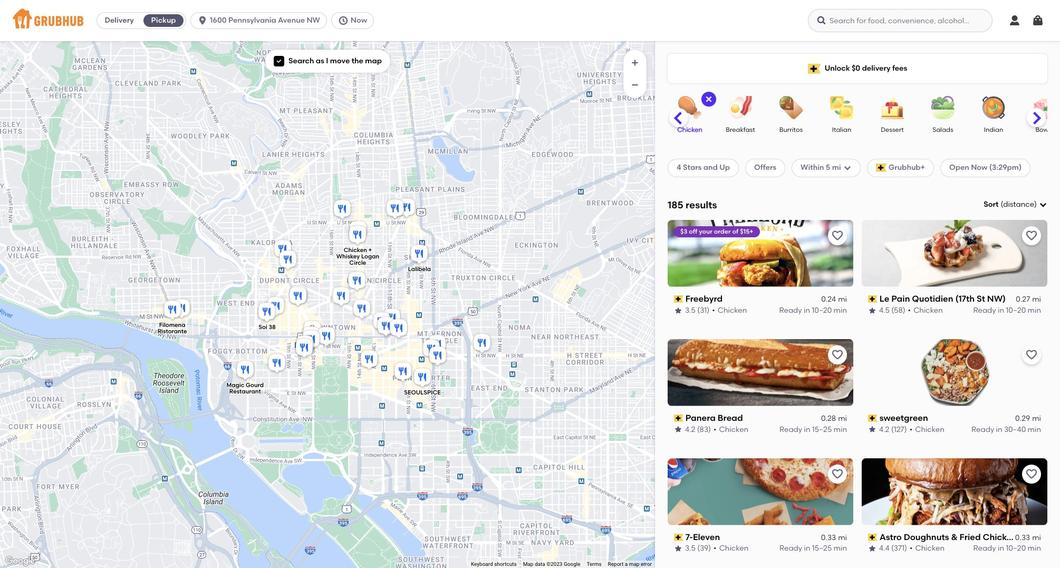 Task type: describe. For each thing, give the bounding box(es) containing it.
quotidien
[[912, 294, 953, 304]]

10–20 for le pain quotidien (17th st nw)
[[1006, 306, 1026, 315]]

0.33 for astro doughnuts & fried chicken
[[1015, 533, 1030, 542]]

results
[[686, 199, 717, 211]]

delivery
[[105, 16, 134, 25]]

full kee image
[[427, 333, 448, 356]]

up
[[719, 163, 730, 172]]

4.2 (127)
[[879, 425, 907, 434]]

grubhub plus flag logo image for grubhub+
[[876, 164, 886, 172]]

3.5 for 7-eleven
[[685, 544, 696, 553]]

pickup
[[151, 16, 176, 25]]

astro doughnuts & fried chicken
[[880, 532, 1017, 542]]

save this restaurant image
[[831, 229, 844, 242]]

salads image
[[925, 96, 961, 119]]

st
[[977, 294, 985, 304]]

nw)
[[987, 294, 1006, 304]]

salads
[[933, 126, 953, 133]]

roti mediterranean bowls, salads & pitas image
[[294, 337, 315, 360]]

3.5 for freebyrd
[[685, 306, 696, 315]]

burritos
[[779, 126, 803, 133]]

chicken for 7-eleven
[[719, 544, 748, 553]]

off
[[689, 228, 697, 235]]

38
[[269, 323, 276, 330]]

panera bread image
[[294, 334, 315, 357]]

terms link
[[587, 561, 602, 567]]

magic gourd restaurant image
[[235, 359, 256, 382]]

none field containing sort
[[984, 199, 1047, 210]]

• chicken for 7-eleven
[[714, 544, 748, 553]]

chicken + whiskey logan circle image
[[347, 224, 368, 247]]

star icon image for sweetgreen
[[868, 425, 877, 434]]

panera bread
[[685, 413, 743, 423]]

save this restaurant image for astro doughnuts & fried chicken
[[1025, 468, 1038, 480]]

chicken + whiskey logan circle lalibela
[[336, 247, 431, 272]]

move
[[330, 56, 350, 65]]

(
[[1001, 200, 1003, 209]]

• for astro doughnuts & fried chicken
[[910, 544, 913, 553]]

doi moi image
[[348, 219, 369, 242]]

minus icon image
[[630, 80, 640, 90]]

star icon image for astro doughnuts & fried chicken
[[868, 544, 877, 553]]

restaurant
[[229, 388, 261, 395]]

main navigation navigation
[[0, 0, 1060, 41]]

ready for freebyrd
[[779, 306, 802, 315]]

italian image
[[823, 96, 860, 119]]

(371)
[[891, 544, 907, 553]]

(58)
[[891, 306, 905, 315]]

svg image inside 1600 pennsylvania avenue nw button
[[197, 15, 208, 26]]

min for freebyrd
[[834, 306, 847, 315]]

lalibela image
[[409, 243, 430, 266]]

stars
[[683, 163, 702, 172]]

keyboard
[[471, 561, 493, 567]]

sort
[[984, 200, 999, 209]]

7-eleven
[[685, 532, 720, 542]]

sort ( distance )
[[984, 200, 1037, 209]]

1600 pennsylvania avenue nw
[[210, 16, 320, 25]]

indian image
[[975, 96, 1012, 119]]

pennsylvania
[[228, 16, 276, 25]]

gourd
[[246, 382, 264, 388]]

4.5 (58)
[[879, 306, 905, 315]]

ristorante
[[158, 328, 187, 335]]

italian
[[832, 126, 851, 133]]

within
[[801, 163, 824, 172]]

nando's peri-peri chicken image
[[287, 285, 309, 308]]

seoulspice
[[404, 389, 441, 396]]

subscription pass image for le pain quotidien (17th st nw)
[[868, 295, 877, 303]]

magic gourd restaurant
[[227, 382, 264, 395]]

0.27 mi
[[1016, 295, 1041, 304]]

google
[[564, 561, 580, 567]]

• for freebyrd
[[712, 306, 715, 315]]

ready in 10–20 min for le pain quotidien (17th st nw)
[[973, 306, 1041, 315]]

• chicken for freebyrd
[[712, 306, 747, 315]]

circle
[[349, 259, 366, 266]]

mi for freebyrd
[[838, 295, 847, 304]]

himalayan doko image
[[376, 315, 397, 338]]

1600 pennsylvania avenue nw button
[[190, 12, 331, 29]]

baker's daughter eaton hotel image
[[371, 310, 392, 334]]

10–20 for astro doughnuts & fried chicken
[[1006, 544, 1026, 553]]

astro doughnuts & fried chicken logo image
[[862, 458, 1047, 525]]

30–40
[[1004, 425, 1026, 434]]

bowls image
[[1026, 96, 1060, 119]]

chicken right fried
[[983, 532, 1017, 542]]

4.4
[[879, 544, 889, 553]]

chicken for panera bread
[[719, 425, 748, 434]]

alero restaurant image
[[272, 238, 293, 261]]

freebyrd
[[685, 294, 723, 304]]

call me chicken image
[[277, 249, 299, 272]]

chicken inside chicken + whiskey logan circle lalibela
[[344, 247, 367, 254]]

min for le pain quotidien (17th st nw)
[[1028, 306, 1041, 315]]

)
[[1034, 200, 1037, 209]]

subscription pass image for sweetgreen
[[868, 415, 877, 422]]

ghion ethiopian restaurant image
[[396, 196, 417, 220]]

ready for le pain quotidien (17th st nw)
[[973, 306, 996, 315]]

(127)
[[891, 425, 907, 434]]

0.24 mi
[[821, 295, 847, 304]]

185
[[668, 199, 683, 211]]

spice 6 modern indian image
[[421, 338, 442, 361]]

freebyrd  logo image
[[668, 220, 853, 287]]

(17th
[[955, 294, 975, 304]]

Search for food, convenience, alcohol... search field
[[808, 9, 993, 32]]

0 vertical spatial map
[[365, 56, 382, 65]]

sweetgreen image
[[301, 325, 322, 348]]

4.4 (371)
[[879, 544, 907, 553]]

soi
[[259, 323, 267, 330]]

le
[[880, 294, 889, 304]]

7-eleven logo image
[[668, 458, 853, 525]]

3.5 (39)
[[685, 544, 711, 553]]

nw
[[307, 16, 320, 25]]

subscription pass image for astro doughnuts & fried chicken
[[868, 534, 877, 541]]

shortcuts
[[494, 561, 517, 567]]

0.29 mi
[[1015, 414, 1041, 423]]

freebyrd image
[[316, 325, 337, 348]]

min for astro doughnuts & fried chicken
[[1028, 544, 1041, 553]]

mi for panera bread
[[838, 414, 847, 423]]

0.33 for 7-eleven
[[821, 533, 836, 542]]

4
[[677, 163, 681, 172]]

astro
[[880, 532, 902, 542]]

search as i move the map
[[288, 56, 382, 65]]

distance
[[1003, 200, 1034, 209]]

3.5 (31)
[[685, 306, 709, 315]]

asia nine bar & lounge image
[[392, 360, 413, 384]]

panera
[[685, 413, 716, 423]]

americas best wingstop image
[[384, 198, 406, 221]]

chicken image
[[671, 96, 708, 119]]

ready for astro doughnuts & fried chicken
[[973, 544, 996, 553]]

svg image inside field
[[1039, 201, 1047, 209]]

pickup button
[[141, 12, 186, 29]]

• chicken for le pain quotidien (17th st nw)
[[908, 306, 943, 315]]

open
[[949, 163, 969, 172]]

$0
[[852, 64, 860, 73]]

report a map error
[[608, 561, 652, 567]]

svg image inside now button
[[338, 15, 349, 26]]

unlock $0 delivery fees
[[825, 64, 907, 73]]

ready for 7-eleven
[[779, 544, 802, 553]]

in for le pain quotidien (17th st nw)
[[998, 306, 1004, 315]]

chicken for sweetgreen
[[915, 425, 944, 434]]

bantam king image
[[427, 345, 448, 368]]

arepa zone image
[[351, 298, 372, 321]]

dessert
[[881, 126, 904, 133]]

chicken down the chicken image
[[677, 126, 702, 133]]

bowls
[[1035, 126, 1053, 133]]



Task type: locate. For each thing, give the bounding box(es) containing it.
1 0.33 mi from the left
[[821, 533, 847, 542]]

now right open
[[971, 163, 988, 172]]

search
[[288, 56, 314, 65]]

in for astro doughnuts & fried chicken
[[998, 544, 1004, 553]]

1 vertical spatial subscription pass image
[[868, 415, 877, 422]]

avenue
[[278, 16, 305, 25]]

1 horizontal spatial now
[[971, 163, 988, 172]]

map right the a
[[629, 561, 639, 567]]

grubhub plus flag logo image for unlock $0 delivery fees
[[808, 64, 820, 74]]

data
[[535, 561, 545, 567]]

1 15–25 from the top
[[812, 425, 832, 434]]

subscription pass image left sweetgreen
[[868, 415, 877, 422]]

4.2 for panera bread
[[685, 425, 695, 434]]

order
[[714, 228, 731, 235]]

• chicken for panera bread
[[714, 425, 748, 434]]

carvings image
[[266, 352, 287, 375]]

le pain quotidien (17th st nw) image
[[301, 328, 322, 352]]

7-
[[685, 532, 693, 542]]

whiskey
[[336, 253, 360, 260]]

report
[[608, 561, 624, 567]]

subscription pass image for freebyrd
[[674, 295, 683, 303]]

0 horizontal spatial 0.33 mi
[[821, 533, 847, 542]]

google image
[[3, 554, 37, 568]]

astro doughnuts & fried chicken image
[[359, 348, 380, 372]]

0.24
[[821, 295, 836, 304]]

4.5
[[879, 306, 890, 315]]

ready in 10–20 min for freebyrd
[[779, 306, 847, 315]]

subscription pass image left 'le'
[[868, 295, 877, 303]]

4 stars and up
[[677, 163, 730, 172]]

15–25 for 7-eleven
[[812, 544, 832, 553]]

chicken down the eleven
[[719, 544, 748, 553]]

open now (3:29pm)
[[949, 163, 1022, 172]]

0 vertical spatial subscription pass image
[[674, 295, 683, 303]]

0 vertical spatial 3.5
[[685, 306, 696, 315]]

min for sweetgreen
[[1028, 425, 1041, 434]]

3.5 down 7-
[[685, 544, 696, 553]]

• chicken for sweetgreen
[[910, 425, 944, 434]]

• chicken
[[712, 306, 747, 315], [908, 306, 943, 315], [714, 425, 748, 434], [910, 425, 944, 434], [714, 544, 748, 553], [910, 544, 945, 553]]

report a map error link
[[608, 561, 652, 567]]

2 ready in 15–25 min from the top
[[779, 544, 847, 553]]

2 0.33 from the left
[[1015, 533, 1030, 542]]

1600
[[210, 16, 227, 25]]

save this restaurant button for doughnuts
[[1022, 464, 1041, 483]]

• right the (31)
[[712, 306, 715, 315]]

0 horizontal spatial 4.2
[[685, 425, 695, 434]]

1 vertical spatial grubhub plus flag logo image
[[876, 164, 886, 172]]

chicken right the (31)
[[718, 306, 747, 315]]

1 vertical spatial now
[[971, 163, 988, 172]]

(3:29pm)
[[989, 163, 1022, 172]]

• right (83)
[[714, 425, 716, 434]]

breakfast
[[726, 126, 755, 133]]

0 vertical spatial subscription pass image
[[868, 295, 877, 303]]

4.2 for sweetgreen
[[879, 425, 889, 434]]

0 vertical spatial ready in 15–25 min
[[779, 425, 847, 434]]

subscription pass image left 'freebyrd' at the bottom
[[674, 295, 683, 303]]

ready in 10–20 min down fried
[[973, 544, 1041, 553]]

mi for le pain quotidien (17th st nw)
[[1032, 295, 1041, 304]]

chicken down doughnuts on the bottom right
[[915, 544, 945, 553]]

now button
[[331, 12, 378, 29]]

chicken for freebyrd
[[718, 306, 747, 315]]

subscription pass image left panera
[[674, 415, 683, 422]]

g.o.a.t. room image
[[381, 307, 402, 330]]

star icon image left the 4.4
[[868, 544, 877, 553]]

0 vertical spatial 15–25
[[812, 425, 832, 434]]

svg image
[[1032, 14, 1044, 27], [338, 15, 349, 26], [816, 15, 827, 26], [843, 164, 852, 172]]

0 vertical spatial now
[[351, 16, 367, 25]]

star icon image for le pain quotidien (17th st nw)
[[868, 306, 877, 315]]

• chicken right the (31)
[[712, 306, 747, 315]]

1 horizontal spatial 4.2
[[879, 425, 889, 434]]

grubhub+
[[889, 163, 925, 172]]

• for sweetgreen
[[910, 425, 912, 434]]

chicken up circle
[[344, 247, 367, 254]]

error
[[641, 561, 652, 567]]

(31)
[[697, 306, 709, 315]]

save this restaurant image for panera bread
[[831, 348, 844, 361]]

min
[[834, 306, 847, 315], [1028, 306, 1041, 315], [834, 425, 847, 434], [1028, 425, 1041, 434], [834, 544, 847, 553], [1028, 544, 1041, 553]]

4.2 left (83)
[[685, 425, 695, 434]]

soi 38 image
[[256, 301, 277, 324]]

1 ready in 15–25 min from the top
[[779, 425, 847, 434]]

star icon image left the 3.5 (39)
[[674, 544, 682, 553]]

ready in 15–25 min for panera bread
[[779, 425, 847, 434]]

2 3.5 from the top
[[685, 544, 696, 553]]

0.33 mi for astro doughnuts & fried chicken
[[1015, 533, 1041, 542]]

1 vertical spatial 15–25
[[812, 544, 832, 553]]

shake shack image
[[288, 283, 309, 307]]

pizza corner image
[[332, 198, 353, 221]]

©2023
[[546, 561, 562, 567]]

six street eats image
[[171, 297, 192, 320]]

1 horizontal spatial 0.33 mi
[[1015, 533, 1041, 542]]

2 0.33 mi from the left
[[1015, 533, 1041, 542]]

of
[[732, 228, 738, 235]]

doughnuts
[[904, 532, 949, 542]]

delivery
[[862, 64, 891, 73]]

ready in 10–20 min for astro doughnuts & fried chicken
[[973, 544, 1041, 553]]

10–20
[[812, 306, 832, 315], [1006, 306, 1026, 315], [1006, 544, 1026, 553]]

star icon image for 7-eleven
[[674, 544, 682, 553]]

i
[[326, 56, 328, 65]]

ready in 15–25 min for 7-eleven
[[779, 544, 847, 553]]

2 4.2 from the left
[[879, 425, 889, 434]]

as
[[316, 56, 324, 65]]

• right (39)
[[714, 544, 717, 553]]

lalibela
[[408, 265, 431, 272]]

0 horizontal spatial grubhub plus flag logo image
[[808, 64, 820, 74]]

in for 7-eleven
[[804, 544, 810, 553]]

save this restaurant image for le pain quotidien (17th st nw)
[[1025, 229, 1038, 242]]

0 horizontal spatial 0.33
[[821, 533, 836, 542]]

star icon image for freebyrd
[[674, 306, 682, 315]]

2 vertical spatial subscription pass image
[[674, 534, 683, 541]]

breakfast image
[[722, 96, 759, 119]]

the
[[352, 56, 363, 65]]

4.2 left (127)
[[879, 425, 889, 434]]

in for sweetgreen
[[996, 425, 1002, 434]]

subscription pass image
[[868, 295, 877, 303], [868, 415, 877, 422], [674, 534, 683, 541]]

(39)
[[697, 544, 711, 553]]

subscription pass image for panera bread
[[674, 415, 683, 422]]

filomena
[[159, 321, 185, 328]]

0 horizontal spatial now
[[351, 16, 367, 25]]

le pain quotidien (17th st nw)
[[880, 294, 1006, 304]]

star icon image
[[674, 306, 682, 315], [868, 306, 877, 315], [674, 425, 682, 434], [868, 425, 877, 434], [674, 544, 682, 553], [868, 544, 877, 553]]

le pain quotidien (17th st nw) logo image
[[862, 220, 1047, 287]]

panera bread logo image
[[668, 339, 853, 406]]

7 eleven image
[[302, 319, 323, 342]]

mi for sweetgreen
[[1032, 414, 1041, 423]]

• for le pain quotidien (17th st nw)
[[908, 306, 911, 315]]

3.5 left the (31)
[[685, 306, 696, 315]]

• right the (371)
[[910, 544, 913, 553]]

save this restaurant image for 7-eleven
[[831, 468, 844, 480]]

a
[[625, 561, 628, 567]]

None field
[[984, 199, 1047, 210]]

• right the (58) on the right
[[908, 306, 911, 315]]

min for 7-eleven
[[834, 544, 847, 553]]

map
[[523, 561, 533, 567]]

• chicken down quotidien
[[908, 306, 943, 315]]

0 vertical spatial grubhub plus flag logo image
[[808, 64, 820, 74]]

$3 off your order of $15+
[[680, 228, 753, 235]]

grubhub plus flag logo image left grubhub+
[[876, 164, 886, 172]]

1 horizontal spatial map
[[629, 561, 639, 567]]

185 results
[[668, 199, 717, 211]]

mi for astro doughnuts & fried chicken
[[1032, 533, 1041, 542]]

0.28
[[821, 414, 836, 423]]

save this restaurant image
[[1025, 229, 1038, 242], [831, 348, 844, 361], [1025, 348, 1038, 361], [831, 468, 844, 480], [1025, 468, 1038, 480]]

yardbird southern table & bar image
[[388, 317, 409, 340]]

p.f. chang's image
[[265, 295, 286, 318]]

subscription pass image
[[674, 295, 683, 303], [674, 415, 683, 422], [868, 534, 877, 541]]

unlock
[[825, 64, 850, 73]]

chicken for le pain quotidien (17th st nw)
[[914, 306, 943, 315]]

min for panera bread
[[834, 425, 847, 434]]

terms
[[587, 561, 602, 567]]

1 4.2 from the left
[[685, 425, 695, 434]]

keyboard shortcuts
[[471, 561, 517, 567]]

1 vertical spatial subscription pass image
[[674, 415, 683, 422]]

star icon image left "4.2 (127)"
[[868, 425, 877, 434]]

0.33 mi for 7-eleven
[[821, 533, 847, 542]]

star icon image left 3.5 (31)
[[674, 306, 682, 315]]

$3
[[680, 228, 687, 235]]

chicken rico image
[[471, 332, 493, 355]]

+
[[368, 247, 372, 254]]

2 15–25 from the top
[[812, 544, 832, 553]]

save this restaurant image for sweetgreen
[[1025, 348, 1038, 361]]

&
[[951, 532, 958, 542]]

10–20 for freebyrd
[[812, 306, 832, 315]]

your
[[699, 228, 712, 235]]

indian
[[984, 126, 1003, 133]]

popeyes image
[[347, 270, 368, 293]]

in for panera bread
[[804, 425, 810, 434]]

1 vertical spatial ready in 15–25 min
[[779, 544, 847, 553]]

fees
[[892, 64, 907, 73]]

1 vertical spatial 3.5
[[685, 544, 696, 553]]

star icon image for panera bread
[[674, 425, 682, 434]]

dessert image
[[874, 96, 911, 119]]

sweetgreen logo image
[[862, 339, 1047, 406]]

4.2
[[685, 425, 695, 434], [879, 425, 889, 434]]

1 horizontal spatial grubhub plus flag logo image
[[876, 164, 886, 172]]

now inside button
[[351, 16, 367, 25]]

1 vertical spatial map
[[629, 561, 639, 567]]

now up the
[[351, 16, 367, 25]]

(83)
[[697, 425, 711, 434]]

• for 7-eleven
[[714, 544, 717, 553]]

save this restaurant button for bread
[[828, 345, 847, 364]]

now
[[351, 16, 367, 25], [971, 163, 988, 172]]

chicken down quotidien
[[914, 306, 943, 315]]

chicken for astro doughnuts & fried chicken
[[915, 544, 945, 553]]

star icon image left 4.2 (83)
[[674, 425, 682, 434]]

chicken down "bread"
[[719, 425, 748, 434]]

cornerstone cafe image
[[331, 285, 352, 308]]

filomena ristorante image
[[162, 299, 183, 322]]

1 horizontal spatial 0.33
[[1015, 533, 1030, 542]]

1 3.5 from the top
[[685, 306, 696, 315]]

save this restaurant button
[[828, 226, 847, 245], [1022, 226, 1041, 245], [828, 345, 847, 364], [1022, 345, 1041, 364], [828, 464, 847, 483], [1022, 464, 1041, 483]]

filomena ristorante
[[158, 321, 187, 335]]

• chicken down "bread"
[[714, 425, 748, 434]]

ready in 10–20 min down 'nw)'
[[973, 306, 1041, 315]]

map right the
[[365, 56, 382, 65]]

15–25 for panera bread
[[812, 425, 832, 434]]

• chicken for astro doughnuts & fried chicken
[[910, 544, 945, 553]]

grubhub plus flag logo image left unlock
[[808, 64, 820, 74]]

0 horizontal spatial map
[[365, 56, 382, 65]]

save this restaurant button for pain
[[1022, 226, 1041, 245]]

• chicken down doughnuts on the bottom right
[[910, 544, 945, 553]]

plus icon image
[[630, 57, 640, 68]]

ready in 10–20 min down 0.24
[[779, 306, 847, 315]]

mi for 7-eleven
[[838, 533, 847, 542]]

0.33
[[821, 533, 836, 542], [1015, 533, 1030, 542]]

subscription pass image for 7-eleven
[[674, 534, 683, 541]]

seoulspice image
[[412, 366, 433, 389]]

bread
[[718, 413, 743, 423]]

burritos image
[[773, 96, 810, 119]]

0.27
[[1016, 295, 1030, 304]]

ready for panera bread
[[779, 425, 802, 434]]

• for panera bread
[[714, 425, 716, 434]]

• right (127)
[[910, 425, 912, 434]]

$15+
[[740, 228, 753, 235]]

4.2 (83)
[[685, 425, 711, 434]]

eleven
[[693, 532, 720, 542]]

star icon image left the 4.5 at bottom
[[868, 306, 877, 315]]

offers
[[754, 163, 776, 172]]

save this restaurant button for eleven
[[828, 464, 847, 483]]

grubhub plus flag logo image
[[808, 64, 820, 74], [876, 164, 886, 172]]

1 0.33 from the left
[[821, 533, 836, 542]]

ready for sweetgreen
[[971, 425, 994, 434]]

chicken down sweetgreen
[[915, 425, 944, 434]]

subscription pass image left 7-
[[674, 534, 683, 541]]

delivery button
[[97, 12, 141, 29]]

• chicken right (39)
[[714, 544, 748, 553]]

keyboard shortcuts button
[[471, 561, 517, 568]]

pain
[[891, 294, 910, 304]]

2 vertical spatial subscription pass image
[[868, 534, 877, 541]]

• chicken down sweetgreen
[[910, 425, 944, 434]]

subscription pass image left astro
[[868, 534, 877, 541]]

in for freebyrd
[[804, 306, 810, 315]]

soi 38
[[259, 323, 276, 330]]

svg image
[[1008, 14, 1021, 27], [197, 15, 208, 26], [276, 58, 282, 64], [705, 95, 713, 103], [1039, 201, 1047, 209]]

within 5 mi
[[801, 163, 841, 172]]

map region
[[0, 22, 739, 568]]

sweetgreen
[[880, 413, 928, 423]]

ready in 30–40 min
[[971, 425, 1041, 434]]



Task type: vqa. For each thing, say whether or not it's contained in the screenshot.
7 Eleven Icon
yes



